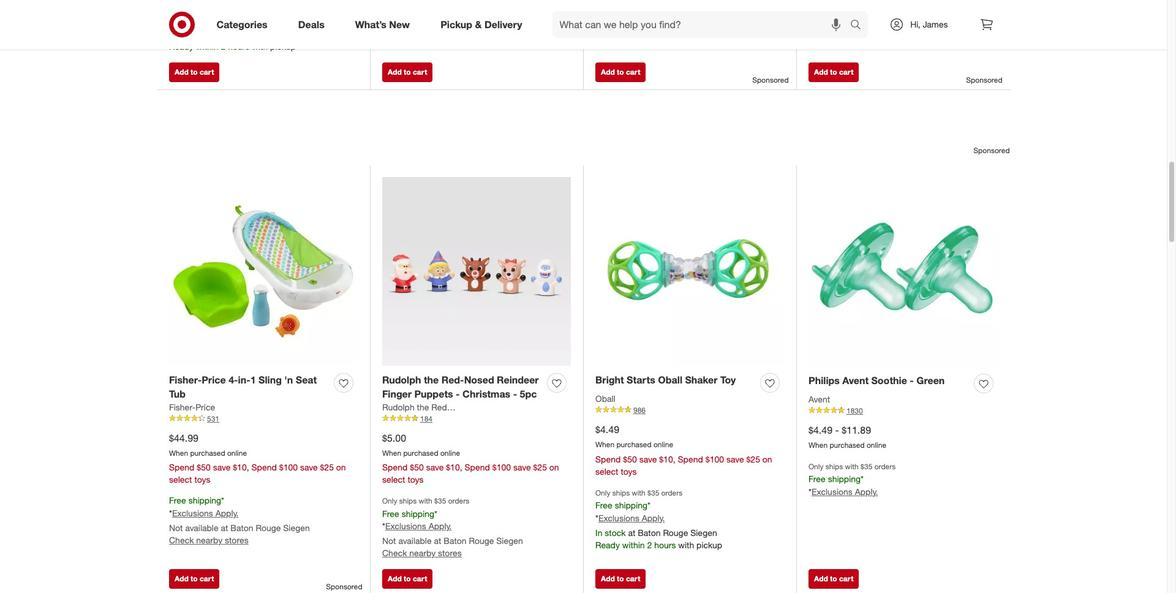Task type: vqa. For each thing, say whether or not it's contained in the screenshot.
the online
yes



Task type: describe. For each thing, give the bounding box(es) containing it.
986
[[634, 406, 646, 415]]

$50 for $5.00
[[410, 462, 424, 473]]

hi, james
[[911, 19, 948, 29]]

reindeer for rudolph the red-nosed reindeer finger puppets - christmas - 5pc
[[497, 374, 539, 386]]

check inside free shipping * * exclusions apply. not available at baton rouge siegen check nearby stores
[[169, 535, 194, 546]]

$4.49 when purchased online spend $50 save $10, spend $100 save $25 on select toys
[[596, 423, 773, 477]]

bright starts oball shaker toy link
[[596, 373, 736, 387]]

only for bright starts oball shaker toy
[[596, 488, 611, 497]]

siegen inside only ships with $35 orders free shipping * * exclusions apply. in stock at  baton rouge siegen ready within 2 hours with pickup
[[691, 527, 718, 538]]

with for rudolph the red-nosed reindeer finger puppets - christmas - 5pc
[[419, 497, 433, 506]]

search button
[[845, 11, 875, 40]]

free shipping * exclusions apply. in stock at  baton rouge siegen ready within 2 hours with pickup
[[169, 2, 296, 52]]

$11.89
[[842, 424, 871, 436]]

pickup & delivery
[[441, 18, 522, 30]]

$100 for rudolph the red-nosed reindeer finger puppets - christmas - 5pc
[[493, 462, 511, 473]]

hours inside only ships with $35 orders free shipping * * exclusions apply. in stock at  baton rouge siegen ready within 2 hours with pickup
[[655, 540, 676, 550]]

stores inside only ships with $35 orders free shipping * * exclusions apply. not available at baton rouge siegen check nearby stores
[[438, 548, 462, 559]]

orders for soothie
[[875, 462, 896, 471]]

spend down $44.99
[[169, 462, 195, 473]]

nosed for rudolph the red-nosed reindeer
[[451, 402, 476, 412]]

in-
[[238, 374, 250, 386]]

deals
[[298, 18, 325, 30]]

spend down 184 link
[[465, 462, 490, 473]]

hi,
[[911, 19, 921, 29]]

$100 for fisher-price 4-in-1 sling 'n seat tub
[[279, 462, 298, 473]]

What can we help you find? suggestions appear below search field
[[552, 11, 854, 38]]

search
[[845, 19, 875, 32]]

exclusions apply. button for bright starts oball shaker toy
[[599, 512, 665, 524]]

in inside only ships with $35 orders free shipping * * exclusions apply. in stock at  baton rouge siegen ready within 2 hours with pickup
[[596, 527, 603, 538]]

online for bright starts oball shaker toy
[[654, 440, 674, 449]]

at inside only ships with $35 orders free shipping * * exclusions apply. not available at baton rouge siegen check nearby stores
[[434, 536, 442, 546]]

at inside free shipping * * exclusions apply. not available at baton rouge siegen check nearby stores
[[221, 523, 228, 533]]

2 inside free shipping * exclusions apply. in stock at  baton rouge siegen ready within 2 hours with pickup
[[221, 41, 226, 52]]

ships for bright starts oball shaker toy
[[613, 488, 630, 497]]

christmas
[[463, 388, 511, 400]]

$5.00
[[382, 432, 406, 444]]

pickup
[[441, 18, 473, 30]]

only ships with $35 orders free shipping * * exclusions apply. not available at baton rouge siegen check nearby stores
[[382, 497, 523, 559]]

baton inside only ships with $35 orders free shipping * * exclusions apply. in stock at  baton rouge siegen ready within 2 hours with pickup
[[638, 527, 661, 538]]

&
[[475, 18, 482, 30]]

siegen inside only ships with $35 orders free shipping * * exclusions apply. not available at baton rouge siegen check nearby stores
[[497, 536, 523, 546]]

stores inside free shipping * * exclusions apply. not available at baton rouge siegen check nearby stores
[[225, 535, 249, 546]]

fisher- for fisher-price
[[169, 402, 196, 412]]

$44.99
[[169, 432, 199, 444]]

$5.00 when purchased online spend $50 save $10, spend $100 save $25 on select toys
[[382, 432, 559, 485]]

only ships with $35 orders free shipping * * exclusions apply. in stock at  baton rouge siegen ready within 2 hours with pickup
[[596, 488, 723, 550]]

toy
[[721, 374, 736, 386]]

free shipping * * exclusions apply. not available at baton rouge siegen check nearby stores
[[169, 495, 310, 546]]

select for $4.49
[[596, 466, 619, 477]]

shipping inside free shipping * exclusions apply. in stock at  baton rouge siegen ready within 2 hours with pickup
[[189, 2, 221, 12]]

nearby inside free shipping * * exclusions apply. not available at baton rouge siegen check nearby stores
[[196, 535, 223, 546]]

rouge inside free shipping * * exclusions apply. not available at baton rouge siegen check nearby stores
[[256, 523, 281, 533]]

$25 for bright starts oball shaker toy
[[747, 454, 760, 464]]

avent inside the philips avent soothie - green link
[[843, 374, 869, 387]]

spend down 531 link
[[252, 462, 277, 473]]

$50 for $44.99
[[197, 462, 211, 473]]

categories link
[[206, 11, 283, 38]]

$4.49 - $11.89 when purchased online
[[809, 424, 887, 450]]

delivery
[[485, 18, 522, 30]]

green
[[917, 374, 945, 387]]

$25 for fisher-price 4-in-1 sling 'n seat tub
[[320, 462, 334, 473]]

finger
[[382, 388, 412, 400]]

$25 for rudolph the red-nosed reindeer finger puppets - christmas - 5pc
[[533, 462, 547, 473]]

exclusions inside free shipping * exclusions apply. in stock at  baton rouge siegen ready within 2 hours with pickup
[[172, 14, 213, 25]]

the for rudolph the red-nosed reindeer
[[417, 402, 429, 412]]

shaker
[[685, 374, 718, 386]]

exclusions for rudolph the red-nosed reindeer finger puppets - christmas - 5pc
[[385, 521, 426, 532]]

4-
[[229, 374, 238, 386]]

check inside only ships with $35 orders free shipping * * exclusions apply. not available at baton rouge siegen check nearby stores
[[382, 548, 407, 559]]

price for fisher-price 4-in-1 sling 'n seat tub
[[202, 374, 226, 386]]

- inside "$4.49 - $11.89 when purchased online"
[[836, 424, 839, 436]]

$35 for avent
[[861, 462, 873, 471]]

categories
[[217, 18, 268, 30]]

0 horizontal spatial oball
[[596, 393, 616, 404]]

hours inside free shipping * exclusions apply. in stock at  baton rouge siegen ready within 2 hours with pickup
[[228, 41, 250, 52]]

$44.99 when purchased online spend $50 save $10, spend $100 save $25 on select toys
[[169, 432, 346, 485]]

1
[[250, 374, 256, 386]]

select for $44.99
[[169, 475, 192, 485]]

rudolph for rudolph the red-nosed reindeer
[[382, 402, 415, 412]]

toys for $5.00
[[408, 475, 424, 485]]

$35 for starts
[[648, 488, 660, 497]]

nosed for rudolph the red-nosed reindeer finger puppets - christmas - 5pc
[[464, 374, 494, 386]]

exclusions inside free shipping * * exclusions apply. not available at baton rouge siegen check nearby stores
[[172, 508, 213, 519]]

fisher-price 4-in-1 sling 'n seat tub
[[169, 374, 317, 400]]

ready inside only ships with $35 orders free shipping * * exclusions apply. in stock at  baton rouge siegen ready within 2 hours with pickup
[[596, 540, 620, 550]]

spend down $5.00
[[382, 462, 408, 473]]

purchased inside "$4.49 - $11.89 when purchased online"
[[830, 441, 865, 450]]

on for fisher-price 4-in-1 sling 'n seat tub
[[336, 462, 346, 473]]

- up rudolph the red-nosed reindeer
[[456, 388, 460, 400]]

rudolph the red-nosed reindeer
[[382, 402, 513, 412]]

rudolph for rudolph the red-nosed reindeer finger puppets - christmas - 5pc
[[382, 374, 421, 386]]

rudolph the red-nosed reindeer finger puppets - christmas - 5pc
[[382, 374, 539, 400]]

184
[[420, 414, 433, 423]]

only ships with $35 orders free shipping * * exclusions apply.
[[809, 462, 896, 497]]

$10, for $44.99
[[233, 462, 249, 473]]

baton inside free shipping * * exclusions apply. not available at baton rouge siegen check nearby stores
[[231, 523, 253, 533]]

free inside free shipping * exclusions apply. in stock at  baton rouge siegen ready within 2 hours with pickup
[[169, 2, 186, 12]]

ships for philips avent soothie - green
[[826, 462, 843, 471]]

spend down the 986 'link'
[[678, 454, 703, 464]]

free for bright starts oball shaker toy
[[596, 500, 613, 510]]

rouge inside free shipping * exclusions apply. in stock at  baton rouge siegen ready within 2 hours with pickup
[[237, 29, 262, 39]]

free for rudolph the red-nosed reindeer finger puppets - christmas - 5pc
[[382, 508, 399, 519]]

toys for $44.99
[[195, 475, 211, 485]]

purchased for rudolph the red-nosed reindeer finger puppets - christmas - 5pc
[[404, 448, 439, 458]]

rouge inside only ships with $35 orders free shipping * * exclusions apply. not available at baton rouge siegen check nearby stores
[[469, 536, 494, 546]]

exclusions for bright starts oball shaker toy
[[599, 513, 640, 523]]

'n
[[285, 374, 293, 386]]

on for bright starts oball shaker toy
[[763, 454, 773, 464]]

with for philips avent soothie - green
[[845, 462, 859, 471]]

siegen inside free shipping * * exclusions apply. not available at baton rouge siegen check nearby stores
[[283, 523, 310, 533]]

pickup & delivery link
[[430, 11, 538, 38]]

what's
[[355, 18, 387, 30]]

shipping for philips avent soothie - green
[[828, 474, 861, 484]]



Task type: locate. For each thing, give the bounding box(es) containing it.
fisher- down tub
[[169, 402, 196, 412]]

$10, down 184 link
[[446, 462, 462, 473]]

2 rudolph from the top
[[382, 402, 415, 412]]

free for philips avent soothie - green
[[809, 474, 826, 484]]

available inside free shipping * * exclusions apply. not available at baton rouge siegen check nearby stores
[[185, 523, 219, 533]]

$50 down $44.99
[[197, 462, 211, 473]]

shipping inside free shipping * * exclusions apply. not available at baton rouge siegen check nearby stores
[[189, 495, 221, 506]]

in
[[169, 29, 176, 39], [596, 527, 603, 538]]

$4.49 inside $4.49 when purchased online spend $50 save $10, spend $100 save $25 on select toys
[[596, 423, 620, 436]]

on inside $4.49 when purchased online spend $50 save $10, spend $100 save $25 on select toys
[[763, 454, 773, 464]]

2 horizontal spatial select
[[596, 466, 619, 477]]

purchased down $5.00
[[404, 448, 439, 458]]

purchased down 986
[[617, 440, 652, 449]]

on inside $5.00 when purchased online spend $50 save $10, spend $100 save $25 on select toys
[[550, 462, 559, 473]]

siegen
[[264, 29, 291, 39], [283, 523, 310, 533], [691, 527, 718, 538], [497, 536, 523, 546]]

bright
[[596, 374, 624, 386]]

toys up only ships with $35 orders free shipping * * exclusions apply. in stock at  baton rouge siegen ready within 2 hours with pickup
[[621, 466, 637, 477]]

1 horizontal spatial on
[[550, 462, 559, 473]]

toys up only ships with $35 orders free shipping * * exclusions apply. not available at baton rouge siegen check nearby stores
[[408, 475, 424, 485]]

with for bright starts oball shaker toy
[[632, 488, 646, 497]]

save
[[640, 454, 657, 464], [727, 454, 744, 464], [213, 462, 231, 473], [300, 462, 318, 473], [426, 462, 444, 473], [513, 462, 531, 473]]

when down the oball "link"
[[596, 440, 615, 449]]

1 horizontal spatial $10,
[[446, 462, 462, 473]]

only for rudolph the red-nosed reindeer finger puppets - christmas - 5pc
[[382, 497, 397, 506]]

0 horizontal spatial check nearby stores
[[596, 9, 675, 19]]

not inside free shipping * * exclusions apply. not available at baton rouge siegen check nearby stores
[[169, 523, 183, 533]]

purchased down $44.99
[[190, 448, 225, 458]]

purchased for bright starts oball shaker toy
[[617, 440, 652, 449]]

986 link
[[596, 405, 784, 416]]

nearby
[[623, 9, 649, 19], [836, 9, 862, 20], [196, 535, 223, 546], [410, 548, 436, 559]]

1 horizontal spatial 2
[[647, 540, 652, 550]]

select inside $5.00 when purchased online spend $50 save $10, spend $100 save $25 on select toys
[[382, 475, 405, 485]]

free inside free shipping * * exclusions apply. not available at baton rouge siegen check nearby stores
[[169, 495, 186, 506]]

$35 inside only ships with $35 orders free shipping * * exclusions apply.
[[861, 462, 873, 471]]

0 horizontal spatial not
[[169, 523, 183, 533]]

0 vertical spatial within
[[196, 41, 219, 52]]

oball
[[658, 374, 683, 386], [596, 393, 616, 404]]

james
[[923, 19, 948, 29]]

when down avent link
[[809, 441, 828, 450]]

deals link
[[288, 11, 340, 38]]

$35 down $4.49 when purchased online spend $50 save $10, spend $100 save $25 on select toys
[[648, 488, 660, 497]]

online for rudolph the red-nosed reindeer finger puppets - christmas - 5pc
[[441, 448, 460, 458]]

1 horizontal spatial only
[[596, 488, 611, 497]]

purchased inside the $44.99 when purchased online spend $50 save $10, spend $100 save $25 on select toys
[[190, 448, 225, 458]]

apply. for bright starts oball shaker toy
[[642, 513, 665, 523]]

- left the $11.89
[[836, 424, 839, 436]]

0 vertical spatial in
[[169, 29, 176, 39]]

orders down "$4.49 - $11.89 when purchased online"
[[875, 462, 896, 471]]

rouge
[[237, 29, 262, 39], [256, 523, 281, 533], [663, 527, 688, 538], [469, 536, 494, 546]]

orders for oball
[[662, 488, 683, 497]]

the inside rudolph the red-nosed reindeer finger puppets - christmas - 5pc
[[424, 374, 439, 386]]

nosed inside rudolph the red-nosed reindeer finger puppets - christmas - 5pc
[[464, 374, 494, 386]]

$10, for $5.00
[[446, 462, 462, 473]]

$10,
[[660, 454, 676, 464], [233, 462, 249, 473], [446, 462, 462, 473]]

price left 4-
[[202, 374, 226, 386]]

purchased for fisher-price 4-in-1 sling 'n seat tub
[[190, 448, 225, 458]]

0 horizontal spatial pickup
[[270, 41, 296, 52]]

rudolph up finger
[[382, 374, 421, 386]]

with inside free shipping * exclusions apply. in stock at  baton rouge siegen ready within 2 hours with pickup
[[252, 41, 268, 52]]

select
[[596, 466, 619, 477], [169, 475, 192, 485], [382, 475, 405, 485]]

1 horizontal spatial $25
[[533, 462, 547, 473]]

$50 inside the $44.99 when purchased online spend $50 save $10, spend $100 save $25 on select toys
[[197, 462, 211, 473]]

1 vertical spatial nosed
[[451, 402, 476, 412]]

$100 down 531 link
[[279, 462, 298, 473]]

$100 down 184 link
[[493, 462, 511, 473]]

reindeer up 5pc
[[497, 374, 539, 386]]

$100 for bright starts oball shaker toy
[[706, 454, 724, 464]]

2 horizontal spatial only
[[809, 462, 824, 471]]

shipping inside only ships with $35 orders free shipping * * exclusions apply. not available at baton rouge siegen check nearby stores
[[402, 508, 435, 519]]

when inside "$4.49 - $11.89 when purchased online"
[[809, 441, 828, 450]]

$35 inside only ships with $35 orders free shipping * * exclusions apply. in stock at  baton rouge siegen ready within 2 hours with pickup
[[648, 488, 660, 497]]

1 horizontal spatial $50
[[410, 462, 424, 473]]

in inside free shipping * exclusions apply. in stock at  baton rouge siegen ready within 2 hours with pickup
[[169, 29, 176, 39]]

only inside only ships with $35 orders free shipping * * exclusions apply. not available at baton rouge siegen check nearby stores
[[382, 497, 397, 506]]

within
[[196, 41, 219, 52], [622, 540, 645, 550]]

orders down $4.49 when purchased online spend $50 save $10, spend $100 save $25 on select toys
[[662, 488, 683, 497]]

0 horizontal spatial $50
[[197, 462, 211, 473]]

the for rudolph the red-nosed reindeer finger puppets - christmas - 5pc
[[424, 374, 439, 386]]

1 horizontal spatial toys
[[408, 475, 424, 485]]

0 horizontal spatial avent
[[809, 394, 830, 404]]

0 horizontal spatial select
[[169, 475, 192, 485]]

2 horizontal spatial ships
[[826, 462, 843, 471]]

1 horizontal spatial $100
[[493, 462, 511, 473]]

the up 184
[[417, 402, 429, 412]]

1 vertical spatial red-
[[432, 402, 451, 412]]

free
[[169, 2, 186, 12], [809, 474, 826, 484], [169, 495, 186, 506], [596, 500, 613, 510], [382, 508, 399, 519]]

$4.49
[[596, 423, 620, 436], [809, 424, 833, 436]]

starts
[[627, 374, 656, 386]]

0 horizontal spatial on
[[336, 462, 346, 473]]

red- for rudolph the red-nosed reindeer
[[432, 402, 451, 412]]

0 horizontal spatial $4.49
[[596, 423, 620, 436]]

rudolph
[[382, 374, 421, 386], [382, 402, 415, 412]]

$4.49 down the oball "link"
[[596, 423, 620, 436]]

online for fisher-price 4-in-1 sling 'n seat tub
[[227, 448, 247, 458]]

0 vertical spatial hours
[[228, 41, 250, 52]]

oball right starts
[[658, 374, 683, 386]]

$10, up free shipping * * exclusions apply. not available at baton rouge siegen check nearby stores
[[233, 462, 249, 473]]

orders inside only ships with $35 orders free shipping * * exclusions apply. not available at baton rouge siegen check nearby stores
[[448, 497, 470, 506]]

apply. inside only ships with $35 orders free shipping * * exclusions apply. in stock at  baton rouge siegen ready within 2 hours with pickup
[[642, 513, 665, 523]]

available
[[185, 523, 219, 533], [399, 536, 432, 546]]

1 vertical spatial in
[[596, 527, 603, 538]]

nosed up 184 link
[[451, 402, 476, 412]]

1830
[[847, 406, 863, 415]]

$50 down 986
[[623, 454, 637, 464]]

1 horizontal spatial within
[[622, 540, 645, 550]]

nosed
[[464, 374, 494, 386], [451, 402, 476, 412]]

0 horizontal spatial 2
[[221, 41, 226, 52]]

2 horizontal spatial toys
[[621, 466, 637, 477]]

0 horizontal spatial $10,
[[233, 462, 249, 473]]

0 vertical spatial ready
[[169, 41, 194, 52]]

baton inside only ships with $35 orders free shipping * * exclusions apply. not available at baton rouge siegen check nearby stores
[[444, 536, 467, 546]]

$25 inside $5.00 when purchased online spend $50 save $10, spend $100 save $25 on select toys
[[533, 462, 547, 473]]

rudolph the red-nosed reindeer link
[[382, 401, 513, 413]]

apply. inside free shipping * * exclusions apply. not available at baton rouge siegen check nearby stores
[[216, 508, 239, 519]]

check nearby stores
[[596, 9, 675, 19], [809, 9, 888, 20]]

red- inside rudolph the red-nosed reindeer finger puppets - christmas - 5pc
[[442, 374, 464, 386]]

online inside $4.49 when purchased online spend $50 save $10, spend $100 save $25 on select toys
[[654, 440, 674, 449]]

spend
[[596, 454, 621, 464], [678, 454, 703, 464], [169, 462, 195, 473], [252, 462, 277, 473], [382, 462, 408, 473], [465, 462, 490, 473]]

add
[[175, 67, 189, 76], [388, 67, 402, 76], [601, 67, 615, 76], [814, 67, 828, 76], [175, 574, 189, 583], [388, 574, 402, 583], [601, 574, 615, 583], [814, 574, 828, 583]]

0 horizontal spatial orders
[[448, 497, 470, 506]]

1 vertical spatial not
[[382, 536, 396, 546]]

1 horizontal spatial stock
[[605, 527, 626, 538]]

0 horizontal spatial stock
[[179, 29, 200, 39]]

philips avent soothie - green
[[809, 374, 945, 387]]

$35 for the
[[435, 497, 446, 506]]

online inside "$4.49 - $11.89 when purchased online"
[[867, 441, 887, 450]]

1 horizontal spatial oball
[[658, 374, 683, 386]]

fisher-price 4-in-1 sling 'n seat tub image
[[169, 177, 358, 366], [169, 177, 358, 366]]

when down $5.00
[[382, 448, 402, 458]]

online down 184 link
[[441, 448, 460, 458]]

shipping inside only ships with $35 orders free shipping * * exclusions apply. in stock at  baton rouge siegen ready within 2 hours with pickup
[[615, 500, 648, 510]]

531 link
[[169, 413, 358, 424]]

$50 inside $5.00 when purchased online spend $50 save $10, spend $100 save $25 on select toys
[[410, 462, 424, 473]]

red- for rudolph the red-nosed reindeer finger puppets - christmas - 5pc
[[442, 374, 464, 386]]

what's new
[[355, 18, 410, 30]]

rudolph inside rudolph the red-nosed reindeer finger puppets - christmas - 5pc
[[382, 374, 421, 386]]

1 vertical spatial pickup
[[697, 540, 723, 550]]

baton inside free shipping * exclusions apply. in stock at  baton rouge siegen ready within 2 hours with pickup
[[212, 29, 234, 39]]

$4.49 inside "$4.49 - $11.89 when purchased online"
[[809, 424, 833, 436]]

new
[[389, 18, 410, 30]]

0 vertical spatial rudolph
[[382, 374, 421, 386]]

rouge inside only ships with $35 orders free shipping * * exclusions apply. in stock at  baton rouge siegen ready within 2 hours with pickup
[[663, 527, 688, 538]]

531
[[207, 414, 219, 423]]

0 vertical spatial nosed
[[464, 374, 494, 386]]

1 vertical spatial stock
[[605, 527, 626, 538]]

$100 down the 986 'link'
[[706, 454, 724, 464]]

exclusions for philips avent soothie - green
[[812, 486, 853, 497]]

1 horizontal spatial $35
[[648, 488, 660, 497]]

0 horizontal spatial $100
[[279, 462, 298, 473]]

exclusions apply. button for fisher-price 4-in-1 sling 'n seat tub
[[172, 508, 239, 520]]

at inside only ships with $35 orders free shipping * * exclusions apply. in stock at  baton rouge siegen ready within 2 hours with pickup
[[628, 527, 636, 538]]

$25 inside the $44.99 when purchased online spend $50 save $10, spend $100 save $25 on select toys
[[320, 462, 334, 473]]

toys down $44.99
[[195, 475, 211, 485]]

fisher- for fisher-price 4-in-1 sling 'n seat tub
[[169, 374, 202, 386]]

price up 531
[[196, 402, 215, 412]]

0 horizontal spatial toys
[[195, 475, 211, 485]]

philips
[[809, 374, 840, 387]]

orders for red-
[[448, 497, 470, 506]]

purchased
[[617, 440, 652, 449], [830, 441, 865, 450], [190, 448, 225, 458], [404, 448, 439, 458]]

1 vertical spatial reindeer
[[478, 402, 513, 412]]

rudolph the red-nosed reindeer finger puppets - christmas - 5pc link
[[382, 373, 542, 401]]

* inside free shipping * exclusions apply. in stock at  baton rouge siegen ready within 2 hours with pickup
[[169, 14, 172, 25]]

1 horizontal spatial available
[[399, 536, 432, 546]]

fisher- up tub
[[169, 374, 202, 386]]

$50 down 184
[[410, 462, 424, 473]]

orders down $5.00 when purchased online spend $50 save $10, spend $100 save $25 on select toys
[[448, 497, 470, 506]]

when for fisher-price 4-in-1 sling 'n seat tub
[[169, 448, 188, 458]]

at inside free shipping * exclusions apply. in stock at  baton rouge siegen ready within 2 hours with pickup
[[202, 29, 209, 39]]

1 vertical spatial price
[[196, 402, 215, 412]]

online down 531 link
[[227, 448, 247, 458]]

1 vertical spatial avent
[[809, 394, 830, 404]]

stock inside only ships with $35 orders free shipping * * exclusions apply. in stock at  baton rouge siegen ready within 2 hours with pickup
[[605, 527, 626, 538]]

tub
[[169, 388, 186, 400]]

not
[[169, 523, 183, 533], [382, 536, 396, 546]]

fisher-
[[169, 374, 202, 386], [169, 402, 196, 412]]

0 vertical spatial not
[[169, 523, 183, 533]]

when for bright starts oball shaker toy
[[596, 440, 615, 449]]

1 rudolph from the top
[[382, 374, 421, 386]]

2 horizontal spatial on
[[763, 454, 773, 464]]

purchased down the $11.89
[[830, 441, 865, 450]]

on inside the $44.99 when purchased online spend $50 save $10, spend $100 save $25 on select toys
[[336, 462, 346, 473]]

exclusions apply. button
[[172, 14, 239, 26], [812, 486, 878, 498], [172, 508, 239, 520], [599, 512, 665, 524], [385, 521, 452, 533]]

ships inside only ships with $35 orders free shipping * * exclusions apply.
[[826, 462, 843, 471]]

1 vertical spatial the
[[417, 402, 429, 412]]

exclusions inside only ships with $35 orders free shipping * * exclusions apply. in stock at  baton rouge siegen ready within 2 hours with pickup
[[599, 513, 640, 523]]

soothie
[[872, 374, 907, 387]]

rudolph the red-nosed reindeer finger puppets - christmas - 5pc image
[[382, 177, 571, 366], [382, 177, 571, 366]]

2 horizontal spatial orders
[[875, 462, 896, 471]]

$10, for $4.49
[[660, 454, 676, 464]]

with inside only ships with $35 orders free shipping * * exclusions apply.
[[845, 462, 859, 471]]

shipping for bright starts oball shaker toy
[[615, 500, 648, 510]]

check
[[596, 9, 620, 19], [809, 9, 834, 20], [169, 535, 194, 546], [382, 548, 407, 559]]

1 vertical spatial oball
[[596, 393, 616, 404]]

$10, down the 986 'link'
[[660, 454, 676, 464]]

0 vertical spatial pickup
[[270, 41, 296, 52]]

free inside only ships with $35 orders free shipping * * exclusions apply. in stock at  baton rouge siegen ready within 2 hours with pickup
[[596, 500, 613, 510]]

ships inside only ships with $35 orders free shipping * * exclusions apply. in stock at  baton rouge siegen ready within 2 hours with pickup
[[613, 488, 630, 497]]

2 horizontal spatial $10,
[[660, 454, 676, 464]]

only
[[809, 462, 824, 471], [596, 488, 611, 497], [382, 497, 397, 506]]

$4.49 for when
[[596, 423, 620, 436]]

online down the $11.89
[[867, 441, 887, 450]]

$10, inside $5.00 when purchased online spend $50 save $10, spend $100 save $25 on select toys
[[446, 462, 462, 473]]

$4.49 for -
[[809, 424, 833, 436]]

1 vertical spatial 2
[[647, 540, 652, 550]]

0 horizontal spatial only
[[382, 497, 397, 506]]

0 vertical spatial available
[[185, 523, 219, 533]]

check nearby stores button
[[596, 8, 675, 20], [809, 9, 888, 21], [169, 535, 249, 547], [382, 547, 462, 560]]

within inside only ships with $35 orders free shipping * * exclusions apply. in stock at  baton rouge siegen ready within 2 hours with pickup
[[622, 540, 645, 550]]

toys inside $4.49 when purchased online spend $50 save $10, spend $100 save $25 on select toys
[[621, 466, 637, 477]]

pickup inside only ships with $35 orders free shipping * * exclusions apply. in stock at  baton rouge siegen ready within 2 hours with pickup
[[697, 540, 723, 550]]

0 horizontal spatial ships
[[399, 497, 417, 506]]

ready inside free shipping * exclusions apply. in stock at  baton rouge siegen ready within 2 hours with pickup
[[169, 41, 194, 52]]

exclusions apply. button for rudolph the red-nosed reindeer finger puppets - christmas - 5pc
[[385, 521, 452, 533]]

price for fisher-price
[[196, 402, 215, 412]]

0 vertical spatial reindeer
[[497, 374, 539, 386]]

exclusions
[[172, 14, 213, 25], [812, 486, 853, 497], [172, 508, 213, 519], [599, 513, 640, 523], [385, 521, 426, 532]]

bright starts oball shaker toy
[[596, 374, 736, 386]]

0 horizontal spatial within
[[196, 41, 219, 52]]

$35 down $5.00 when purchased online spend $50 save $10, spend $100 save $25 on select toys
[[435, 497, 446, 506]]

$50 for $4.49
[[623, 454, 637, 464]]

only inside only ships with $35 orders free shipping * * exclusions apply. in stock at  baton rouge siegen ready within 2 hours with pickup
[[596, 488, 611, 497]]

orders
[[875, 462, 896, 471], [662, 488, 683, 497], [448, 497, 470, 506]]

1 vertical spatial ready
[[596, 540, 620, 550]]

1 horizontal spatial check nearby stores
[[809, 9, 888, 20]]

add to cart
[[175, 67, 214, 76], [388, 67, 427, 76], [601, 67, 641, 76], [814, 67, 854, 76], [175, 574, 214, 583], [388, 574, 427, 583], [601, 574, 641, 583], [814, 574, 854, 583]]

1 vertical spatial fisher-
[[169, 402, 196, 412]]

purchased inside $5.00 when purchased online spend $50 save $10, spend $100 save $25 on select toys
[[404, 448, 439, 458]]

apply. inside free shipping * exclusions apply. in stock at  baton rouge siegen ready within 2 hours with pickup
[[216, 14, 239, 25]]

fisher-price
[[169, 402, 215, 412]]

available inside only ships with $35 orders free shipping * * exclusions apply. not available at baton rouge siegen check nearby stores
[[399, 536, 432, 546]]

ships for rudolph the red-nosed reindeer finger puppets - christmas - 5pc
[[399, 497, 417, 506]]

0 horizontal spatial $35
[[435, 497, 446, 506]]

oball link
[[596, 393, 616, 405]]

1 horizontal spatial avent
[[843, 374, 869, 387]]

1 vertical spatial within
[[622, 540, 645, 550]]

$4.49 down avent link
[[809, 424, 833, 436]]

1 vertical spatial hours
[[655, 540, 676, 550]]

0 vertical spatial 2
[[221, 41, 226, 52]]

0 vertical spatial fisher-
[[169, 374, 202, 386]]

2 fisher- from the top
[[169, 402, 196, 412]]

1 vertical spatial available
[[399, 536, 432, 546]]

$25 inside $4.49 when purchased online spend $50 save $10, spend $100 save $25 on select toys
[[747, 454, 760, 464]]

siegen inside free shipping * exclusions apply. in stock at  baton rouge siegen ready within 2 hours with pickup
[[264, 29, 291, 39]]

0 vertical spatial the
[[424, 374, 439, 386]]

when for rudolph the red-nosed reindeer finger puppets - christmas - 5pc
[[382, 448, 402, 458]]

0 horizontal spatial ready
[[169, 41, 194, 52]]

stock
[[179, 29, 200, 39], [605, 527, 626, 538]]

select inside the $44.99 when purchased online spend $50 save $10, spend $100 save $25 on select toys
[[169, 475, 192, 485]]

0 vertical spatial oball
[[658, 374, 683, 386]]

red- down puppets
[[432, 402, 451, 412]]

avent up 1830
[[843, 374, 869, 387]]

only inside only ships with $35 orders free shipping * * exclusions apply.
[[809, 462, 824, 471]]

select inside $4.49 when purchased online spend $50 save $10, spend $100 save $25 on select toys
[[596, 466, 619, 477]]

1 horizontal spatial orders
[[662, 488, 683, 497]]

fisher-price link
[[169, 401, 215, 413]]

0 horizontal spatial in
[[169, 29, 176, 39]]

within inside free shipping * exclusions apply. in stock at  baton rouge siegen ready within 2 hours with pickup
[[196, 41, 219, 52]]

reindeer for rudolph the red-nosed reindeer
[[478, 402, 513, 412]]

1 horizontal spatial hours
[[655, 540, 676, 550]]

select for $5.00
[[382, 475, 405, 485]]

1 horizontal spatial $4.49
[[809, 424, 833, 436]]

nosed up 'christmas'
[[464, 374, 494, 386]]

puppets
[[415, 388, 453, 400]]

toys
[[621, 466, 637, 477], [195, 475, 211, 485], [408, 475, 424, 485]]

fisher-price 4-in-1 sling 'n seat tub link
[[169, 373, 329, 401]]

seat
[[296, 374, 317, 386]]

1 horizontal spatial ready
[[596, 540, 620, 550]]

nearby inside only ships with $35 orders free shipping * * exclusions apply. not available at baton rouge siegen check nearby stores
[[410, 548, 436, 559]]

rudolph down finger
[[382, 402, 415, 412]]

sponsored
[[753, 75, 789, 84], [967, 75, 1003, 84], [974, 146, 1010, 155], [326, 582, 362, 591]]

ships inside only ships with $35 orders free shipping * * exclusions apply. not available at baton rouge siegen check nearby stores
[[399, 497, 417, 506]]

1 horizontal spatial select
[[382, 475, 405, 485]]

5pc
[[520, 388, 537, 400]]

$10, inside $4.49 when purchased online spend $50 save $10, spend $100 save $25 on select toys
[[660, 454, 676, 464]]

$100 inside $4.49 when purchased online spend $50 save $10, spend $100 save $25 on select toys
[[706, 454, 724, 464]]

stock inside free shipping * exclusions apply. in stock at  baton rouge siegen ready within 2 hours with pickup
[[179, 29, 200, 39]]

sling
[[259, 374, 282, 386]]

apply. inside only ships with $35 orders free shipping * * exclusions apply.
[[855, 486, 878, 497]]

1 horizontal spatial pickup
[[697, 540, 723, 550]]

1 horizontal spatial not
[[382, 536, 396, 546]]

toys inside $5.00 when purchased online spend $50 save $10, spend $100 save $25 on select toys
[[408, 475, 424, 485]]

2 horizontal spatial $100
[[706, 454, 724, 464]]

toys for $4.49
[[621, 466, 637, 477]]

only for philips avent soothie - green
[[809, 462, 824, 471]]

2 horizontal spatial $25
[[747, 454, 760, 464]]

apply. for philips avent soothie - green
[[855, 486, 878, 497]]

when down $44.99
[[169, 448, 188, 458]]

$35 down "$4.49 - $11.89 when purchased online"
[[861, 462, 873, 471]]

0 vertical spatial stock
[[179, 29, 200, 39]]

184 link
[[382, 413, 571, 424]]

the
[[424, 374, 439, 386], [417, 402, 429, 412]]

on
[[763, 454, 773, 464], [336, 462, 346, 473], [550, 462, 559, 473]]

purchased inside $4.49 when purchased online spend $50 save $10, spend $100 save $25 on select toys
[[617, 440, 652, 449]]

apply. inside only ships with $35 orders free shipping * * exclusions apply. not available at baton rouge siegen check nearby stores
[[429, 521, 452, 532]]

add to cart button
[[169, 62, 220, 82], [382, 62, 433, 82], [596, 62, 646, 82], [809, 62, 859, 82], [169, 569, 220, 589], [382, 569, 433, 589], [596, 569, 646, 589], [809, 569, 859, 589]]

baton
[[212, 29, 234, 39], [231, 523, 253, 533], [638, 527, 661, 538], [444, 536, 467, 546]]

on for rudolph the red-nosed reindeer finger puppets - christmas - 5pc
[[550, 462, 559, 473]]

shipping inside only ships with $35 orders free shipping * * exclusions apply.
[[828, 474, 861, 484]]

reindeer inside rudolph the red-nosed reindeer finger puppets - christmas - 5pc
[[497, 374, 539, 386]]

shipping
[[189, 2, 221, 12], [828, 474, 861, 484], [189, 495, 221, 506], [615, 500, 648, 510], [402, 508, 435, 519]]

0 horizontal spatial hours
[[228, 41, 250, 52]]

philips avent soothie - green image
[[809, 177, 998, 367], [809, 177, 998, 367]]

shipping for rudolph the red-nosed reindeer finger puppets - christmas - 5pc
[[402, 508, 435, 519]]

red-
[[442, 374, 464, 386], [432, 402, 451, 412]]

- left 5pc
[[513, 388, 517, 400]]

price
[[202, 374, 226, 386], [196, 402, 215, 412]]

$25
[[747, 454, 760, 464], [320, 462, 334, 473], [533, 462, 547, 473]]

not inside only ships with $35 orders free shipping * * exclusions apply. not available at baton rouge siegen check nearby stores
[[382, 536, 396, 546]]

2 horizontal spatial $50
[[623, 454, 637, 464]]

what's new link
[[345, 11, 425, 38]]

avent link
[[809, 393, 830, 406]]

0 vertical spatial red-
[[442, 374, 464, 386]]

1830 link
[[809, 406, 998, 416]]

hours
[[228, 41, 250, 52], [655, 540, 676, 550]]

online
[[654, 440, 674, 449], [867, 441, 887, 450], [227, 448, 247, 458], [441, 448, 460, 458]]

1 vertical spatial rudolph
[[382, 402, 415, 412]]

oball down bright on the right of page
[[596, 393, 616, 404]]

0 horizontal spatial available
[[185, 523, 219, 533]]

philips avent soothie - green link
[[809, 374, 945, 388]]

online inside $5.00 when purchased online spend $50 save $10, spend $100 save $25 on select toys
[[441, 448, 460, 458]]

orders inside only ships with $35 orders free shipping * * exclusions apply. in stock at  baton rouge siegen ready within 2 hours with pickup
[[662, 488, 683, 497]]

pickup inside free shipping * exclusions apply. in stock at  baton rouge siegen ready within 2 hours with pickup
[[270, 41, 296, 52]]

online down the 986 'link'
[[654, 440, 674, 449]]

1 horizontal spatial ships
[[613, 488, 630, 497]]

2 inside only ships with $35 orders free shipping * * exclusions apply. in stock at  baton rouge siegen ready within 2 hours with pickup
[[647, 540, 652, 550]]

avent
[[843, 374, 869, 387], [809, 394, 830, 404]]

2 horizontal spatial $35
[[861, 462, 873, 471]]

when inside the $44.99 when purchased online spend $50 save $10, spend $100 save $25 on select toys
[[169, 448, 188, 458]]

0 horizontal spatial $25
[[320, 462, 334, 473]]

$100 inside the $44.99 when purchased online spend $50 save $10, spend $100 save $25 on select toys
[[279, 462, 298, 473]]

red- up puppets
[[442, 374, 464, 386]]

when
[[596, 440, 615, 449], [809, 441, 828, 450], [169, 448, 188, 458], [382, 448, 402, 458]]

0 vertical spatial avent
[[843, 374, 869, 387]]

ships
[[826, 462, 843, 471], [613, 488, 630, 497], [399, 497, 417, 506]]

spend down the oball "link"
[[596, 454, 621, 464]]

avent down philips
[[809, 394, 830, 404]]

- left "green"
[[910, 374, 914, 387]]

bright starts oball shaker toy image
[[596, 177, 784, 366], [596, 177, 784, 366]]

stores
[[651, 9, 675, 19], [865, 9, 888, 20], [225, 535, 249, 546], [438, 548, 462, 559]]

0 vertical spatial price
[[202, 374, 226, 386]]

apply. for rudolph the red-nosed reindeer finger puppets - christmas - 5pc
[[429, 521, 452, 532]]

1 fisher- from the top
[[169, 374, 202, 386]]

reindeer down 'christmas'
[[478, 402, 513, 412]]

1 horizontal spatial in
[[596, 527, 603, 538]]

the up puppets
[[424, 374, 439, 386]]

when inside $5.00 when purchased online spend $50 save $10, spend $100 save $25 on select toys
[[382, 448, 402, 458]]

apply.
[[216, 14, 239, 25], [855, 486, 878, 497], [216, 508, 239, 519], [642, 513, 665, 523], [429, 521, 452, 532]]

$10, inside the $44.99 when purchased online spend $50 save $10, spend $100 save $25 on select toys
[[233, 462, 249, 473]]



